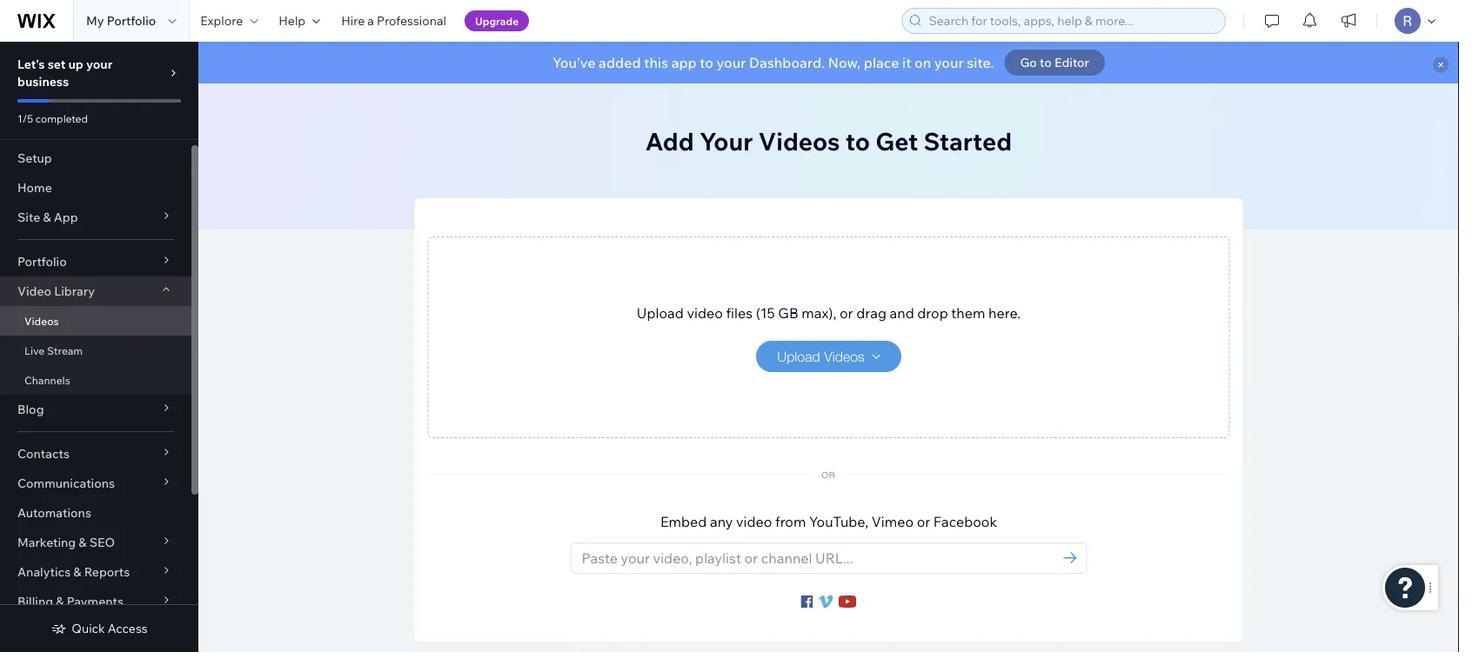Task type: locate. For each thing, give the bounding box(es) containing it.
& left seo
[[79, 535, 87, 551]]

1 horizontal spatial or
[[917, 514, 931, 531]]

home
[[17, 180, 52, 195]]

get
[[876, 126, 918, 156]]

upload left files at the top
[[637, 305, 684, 322]]

upgrade
[[475, 14, 519, 27]]

video left files at the top
[[687, 305, 723, 322]]

billing
[[17, 595, 53, 610]]

& inside 'popup button'
[[73, 565, 81, 580]]

upload
[[637, 305, 684, 322], [777, 349, 821, 365]]

upload down gb
[[777, 349, 821, 365]]

payments
[[67, 595, 124, 610]]

0 vertical spatial video
[[687, 305, 723, 322]]

& left reports
[[73, 565, 81, 580]]

set
[[48, 57, 66, 72]]

setup link
[[0, 144, 191, 173]]

library
[[54, 284, 95, 299]]

added
[[599, 54, 641, 71]]

0 horizontal spatial portfolio
[[17, 254, 67, 269]]

hire
[[341, 13, 365, 28]]

sidebar element
[[0, 42, 198, 653]]

2 horizontal spatial your
[[935, 54, 964, 71]]

contacts button
[[0, 440, 191, 469]]

1 horizontal spatial to
[[846, 126, 870, 156]]

1 vertical spatial videos
[[24, 315, 59, 328]]

dashboard.
[[750, 54, 825, 71]]

& inside 'dropdown button'
[[56, 595, 64, 610]]

portfolio inside popup button
[[17, 254, 67, 269]]

to
[[700, 54, 714, 71], [1040, 55, 1052, 70], [846, 126, 870, 156]]

you've
[[553, 54, 596, 71]]

0 horizontal spatial upload
[[637, 305, 684, 322]]

editor
[[1055, 55, 1090, 70]]

or for drag
[[840, 305, 853, 322]]

your right on
[[935, 54, 964, 71]]

1 vertical spatial upload
[[777, 349, 821, 365]]

facebook
[[934, 514, 998, 531]]

video right any
[[736, 514, 772, 531]]

or left drag
[[840, 305, 853, 322]]

channels
[[24, 374, 70, 387]]

from
[[776, 514, 806, 531]]

(15
[[756, 305, 775, 322]]

to left the get
[[846, 126, 870, 156]]

this
[[644, 54, 669, 71]]

reports
[[84, 565, 130, 580]]

& right "site"
[[43, 210, 51, 225]]

portfolio up the video
[[17, 254, 67, 269]]

2 horizontal spatial to
[[1040, 55, 1052, 70]]

blog
[[17, 402, 44, 417]]

billing & payments button
[[0, 588, 191, 617]]

videos up "live"
[[24, 315, 59, 328]]

portfolio button
[[0, 247, 191, 277]]

add your videos to get started
[[646, 126, 1012, 156]]

&
[[43, 210, 51, 225], [79, 535, 87, 551], [73, 565, 81, 580], [56, 595, 64, 610]]

quick
[[72, 621, 105, 637]]

go to editor button
[[1005, 50, 1105, 76]]

site & app button
[[0, 203, 191, 232]]

upload for upload videos
[[777, 349, 821, 365]]

& for billing
[[56, 595, 64, 610]]

to right app
[[700, 54, 714, 71]]

& for marketing
[[79, 535, 87, 551]]

help
[[279, 13, 306, 28]]

drag
[[857, 305, 887, 322]]

0 horizontal spatial or
[[840, 305, 853, 322]]

to right go
[[1040, 55, 1052, 70]]

& right billing
[[56, 595, 64, 610]]

channels link
[[0, 366, 191, 395]]

your
[[717, 54, 746, 71], [935, 54, 964, 71], [86, 57, 113, 72]]

videos
[[759, 126, 840, 156], [24, 315, 59, 328], [824, 349, 865, 365]]

files
[[726, 305, 753, 322]]

quick access button
[[51, 621, 148, 637]]

Paste your video, playlist or channel URL... field
[[577, 544, 1048, 574]]

0 vertical spatial portfolio
[[107, 13, 156, 28]]

0 vertical spatial or
[[840, 305, 853, 322]]

0 horizontal spatial your
[[86, 57, 113, 72]]

automations
[[17, 506, 91, 521]]

hire a professional link
[[331, 0, 457, 42]]

help button
[[268, 0, 331, 42]]

0 vertical spatial upload
[[637, 305, 684, 322]]

1 vertical spatial portfolio
[[17, 254, 67, 269]]

or right vimeo
[[917, 514, 931, 531]]

drop
[[918, 305, 949, 322]]

1 horizontal spatial portfolio
[[107, 13, 156, 28]]

let's set up your business
[[17, 57, 113, 89]]

business
[[17, 74, 69, 89]]

marketing & seo
[[17, 535, 115, 551]]

video
[[687, 305, 723, 322], [736, 514, 772, 531]]

& for site
[[43, 210, 51, 225]]

portfolio
[[107, 13, 156, 28], [17, 254, 67, 269]]

1 vertical spatial video
[[736, 514, 772, 531]]

1 vertical spatial or
[[917, 514, 931, 531]]

or
[[840, 305, 853, 322], [917, 514, 931, 531]]

1 horizontal spatial upload
[[777, 349, 821, 365]]

your right up
[[86, 57, 113, 72]]

videos right your
[[759, 126, 840, 156]]

upload for upload video files (15 gb max), or drag and drop them here.
[[637, 305, 684, 322]]

your right app
[[717, 54, 746, 71]]

embed
[[661, 514, 707, 531]]

stream
[[47, 344, 83, 357]]

it
[[903, 54, 912, 71]]

video library
[[17, 284, 95, 299]]

videos down the upload video files (15 gb max), or drag and drop them here.
[[824, 349, 865, 365]]

analytics & reports button
[[0, 558, 191, 588]]

video
[[17, 284, 51, 299]]

setup
[[17, 151, 52, 166]]

you've added this app to your dashboard. now, place it on your site.
[[553, 54, 994, 71]]

hire a professional
[[341, 13, 446, 28]]

portfolio right my
[[107, 13, 156, 28]]

here.
[[989, 305, 1021, 322]]

explore
[[200, 13, 243, 28]]

marketing
[[17, 535, 76, 551]]

0 horizontal spatial video
[[687, 305, 723, 322]]

you've added this app to your dashboard. now, place it on your site. alert
[[198, 42, 1460, 84]]



Task type: describe. For each thing, give the bounding box(es) containing it.
blog button
[[0, 395, 191, 425]]

live stream link
[[0, 336, 191, 366]]

1/5
[[17, 112, 33, 125]]

embed any video from youtube, vimeo or facebook
[[661, 514, 998, 531]]

started
[[924, 126, 1012, 156]]

or for facebook
[[917, 514, 931, 531]]

any
[[710, 514, 733, 531]]

access
[[108, 621, 148, 637]]

upgrade button
[[465, 10, 529, 31]]

place
[[864, 54, 900, 71]]

app
[[672, 54, 697, 71]]

or
[[822, 470, 836, 480]]

videos inside the sidebar "element"
[[24, 315, 59, 328]]

a
[[368, 13, 374, 28]]

analytics
[[17, 565, 71, 580]]

site
[[17, 210, 40, 225]]

1/5 completed
[[17, 112, 88, 125]]

my
[[86, 13, 104, 28]]

communications button
[[0, 469, 191, 499]]

site & app
[[17, 210, 78, 225]]

2 vertical spatial videos
[[824, 349, 865, 365]]

my portfolio
[[86, 13, 156, 28]]

youtube,
[[810, 514, 869, 531]]

go to editor
[[1020, 55, 1090, 70]]

seo
[[89, 535, 115, 551]]

them
[[952, 305, 986, 322]]

upload video files (15 gb max), or drag and drop them here.
[[637, 305, 1021, 322]]

automations link
[[0, 499, 191, 528]]

quick access
[[72, 621, 148, 637]]

upload videos link
[[756, 341, 902, 373]]

site.
[[967, 54, 994, 71]]

1 horizontal spatial video
[[736, 514, 772, 531]]

0 horizontal spatial to
[[700, 54, 714, 71]]

on
[[915, 54, 932, 71]]

marketing & seo button
[[0, 528, 191, 558]]

gb
[[778, 305, 799, 322]]

videos link
[[0, 306, 191, 336]]

home link
[[0, 173, 191, 203]]

up
[[68, 57, 83, 72]]

live stream
[[24, 344, 83, 357]]

Search for tools, apps, help & more... field
[[924, 9, 1220, 33]]

your
[[700, 126, 753, 156]]

billing & payments
[[17, 595, 124, 610]]

max),
[[802, 305, 837, 322]]

add
[[646, 126, 694, 156]]

app
[[54, 210, 78, 225]]

let's
[[17, 57, 45, 72]]

& for analytics
[[73, 565, 81, 580]]

live
[[24, 344, 45, 357]]

professional
[[377, 13, 446, 28]]

now,
[[828, 54, 861, 71]]

your inside let's set up your business
[[86, 57, 113, 72]]

go
[[1020, 55, 1037, 70]]

video library button
[[0, 277, 191, 306]]

communications
[[17, 476, 115, 491]]

0 vertical spatial videos
[[759, 126, 840, 156]]

to inside button
[[1040, 55, 1052, 70]]

upload videos
[[777, 349, 865, 365]]

analytics & reports
[[17, 565, 130, 580]]

and
[[890, 305, 915, 322]]

completed
[[36, 112, 88, 125]]

1 horizontal spatial your
[[717, 54, 746, 71]]

contacts
[[17, 447, 70, 462]]



